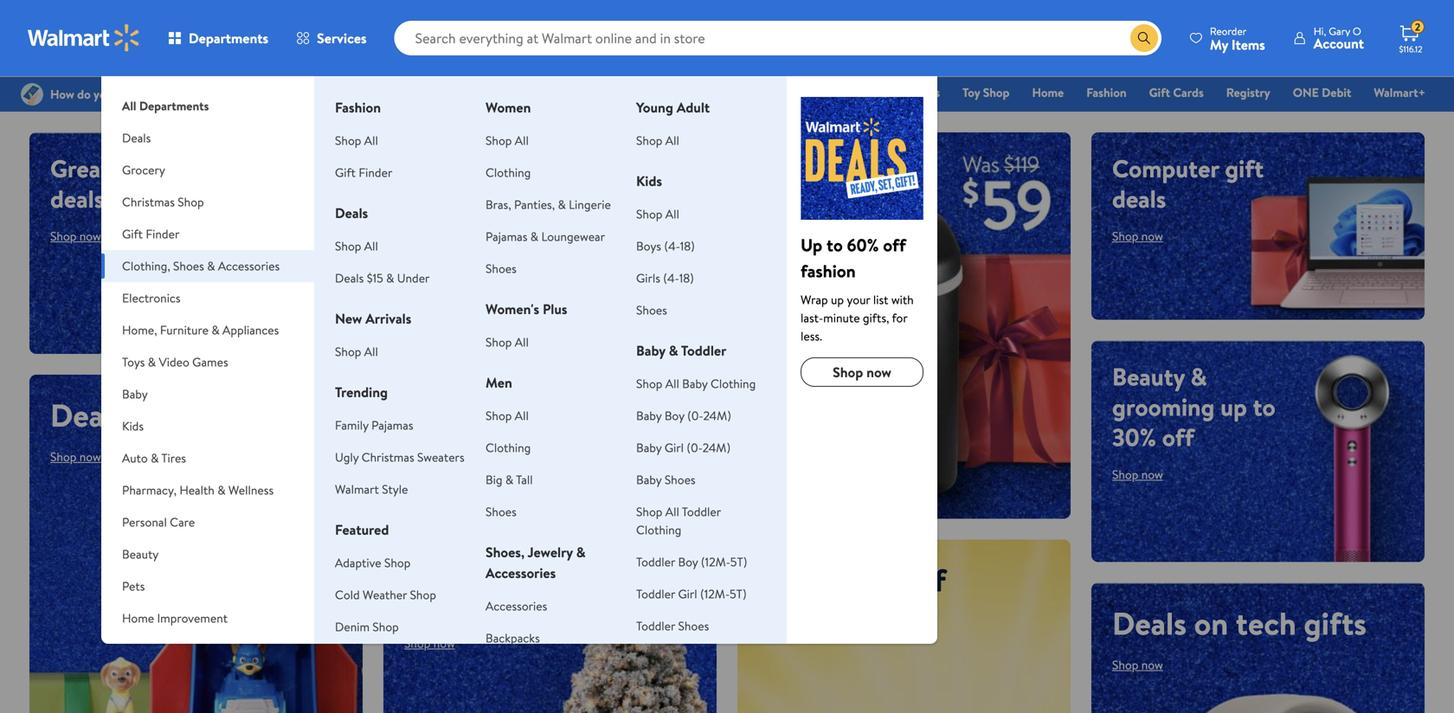 Task type: locate. For each thing, give the bounding box(es) containing it.
2 (12m- from the top
[[700, 586, 730, 603]]

0 horizontal spatial electronics
[[122, 290, 181, 306]]

1 vertical spatial boy
[[678, 554, 698, 570]]

wrap
[[801, 291, 828, 308]]

accessories
[[218, 258, 280, 274], [486, 564, 556, 583], [486, 598, 547, 615]]

0 vertical spatial gift finder
[[695, 84, 753, 101]]

baby girl (0-24m)
[[636, 439, 731, 456]]

kids
[[636, 171, 662, 190], [122, 418, 144, 435]]

shop now link
[[50, 228, 101, 245], [1112, 228, 1163, 245], [801, 358, 924, 387], [50, 448, 101, 465], [404, 457, 512, 498], [1112, 466, 1163, 483], [404, 635, 455, 652], [1112, 657, 1163, 674]]

0 horizontal spatial 30%
[[469, 559, 513, 593]]

1 horizontal spatial kids
[[636, 171, 662, 190]]

2 horizontal spatial up
[[801, 233, 823, 257]]

24m)
[[703, 407, 731, 424], [703, 439, 731, 456]]

shop now for deals on tech gifts
[[1112, 657, 1163, 674]]

accessories down gift finder dropdown button
[[218, 258, 280, 274]]

gifts for deals on tech gifts
[[1304, 602, 1367, 645]]

1 vertical spatial up
[[1221, 390, 1247, 424]]

2 vertical spatial accessories
[[486, 598, 547, 615]]

0 horizontal spatial grocery
[[122, 161, 165, 178]]

2 vertical spatial christmas
[[362, 449, 414, 466]]

grocery button
[[101, 154, 314, 186]]

search icon image
[[1137, 31, 1151, 45]]

baby down toys
[[122, 386, 148, 403]]

tall
[[516, 471, 533, 488]]

style
[[382, 481, 408, 498]]

now for deals on toy gifts
[[79, 448, 101, 465]]

shoes down baby girl (0-24m) link
[[665, 471, 696, 488]]

0 vertical spatial shoes link
[[486, 260, 517, 277]]

deals inside great home deals
[[50, 182, 104, 216]]

2 horizontal spatial christmas
[[776, 84, 829, 101]]

christmas shop button
[[101, 186, 314, 218]]

bras, panties, & lingerie
[[486, 196, 611, 213]]

0 vertical spatial 30%
[[1112, 420, 1157, 454]]

on up auto & tires
[[132, 393, 166, 437]]

deals for toy
[[50, 393, 125, 437]]

1 horizontal spatial finder
[[359, 164, 392, 181]]

up up minute
[[831, 291, 844, 308]]

toddler down 'toddler girl (12m-5t)' link
[[636, 618, 675, 635]]

up for up to 30% off seasonal decor
[[404, 559, 435, 593]]

christmas shop inside dropdown button
[[122, 193, 204, 210]]

toy
[[174, 393, 217, 437]]

2 vertical spatial shoes link
[[486, 503, 517, 520]]

0 vertical spatial clothing link
[[486, 164, 531, 181]]

1 vertical spatial clothing link
[[486, 439, 531, 456]]

0 vertical spatial 18)
[[680, 238, 695, 255]]

18) for boys (4-18)
[[680, 238, 695, 255]]

care
[[170, 514, 195, 531]]

(4- right girls
[[663, 270, 679, 287]]

0 horizontal spatial pajamas
[[371, 417, 413, 434]]

1 vertical spatial gift finder link
[[335, 164, 392, 181]]

0 vertical spatial finder
[[719, 84, 753, 101]]

18) for girls (4-18)
[[679, 270, 694, 287]]

0 vertical spatial boy
[[665, 407, 685, 424]]

0 vertical spatial gifts
[[225, 393, 288, 437]]

0 horizontal spatial finder
[[146, 226, 179, 242]]

0 vertical spatial accessories
[[218, 258, 280, 274]]

gifts
[[225, 393, 288, 437], [1304, 602, 1367, 645]]

adaptive shop
[[335, 554, 411, 571]]

gift finder
[[695, 84, 753, 101], [335, 164, 392, 181], [122, 226, 179, 242]]

my
[[1210, 35, 1228, 54]]

girl for (12m-
[[678, 586, 697, 603]]

auto & tires
[[122, 450, 186, 467]]

home inside 'dropdown button'
[[122, 610, 154, 627]]

christmas up style
[[362, 449, 414, 466]]

baby up baby girl (0-24m) link
[[636, 407, 662, 424]]

to
[[827, 233, 843, 257], [1253, 390, 1276, 424], [805, 558, 834, 602], [441, 559, 463, 593]]

1 horizontal spatial christmas
[[362, 449, 414, 466]]

deals inside computer gift deals
[[1112, 182, 1166, 216]]

5t) up 'toddler girl (12m-5t)' link
[[730, 554, 747, 570]]

christmas
[[776, 84, 829, 101], [122, 193, 175, 210], [362, 449, 414, 466]]

backpacks link
[[486, 630, 540, 647]]

finder inside dropdown button
[[146, 226, 179, 242]]

backpacks
[[486, 630, 540, 647]]

toddler inside shop all toddler clothing
[[682, 503, 721, 520]]

women
[[486, 98, 531, 117]]

home up patio
[[122, 610, 154, 627]]

1 horizontal spatial up
[[758, 558, 798, 602]]

0 horizontal spatial kids
[[122, 418, 144, 435]]

(12m- down 'toddler boy (12m-5t)' 'link'
[[700, 586, 730, 603]]

baby up baby boy (0-24m)
[[682, 375, 708, 392]]

adaptive
[[335, 554, 381, 571]]

gift for gift finder dropdown button
[[122, 226, 143, 242]]

baby up shop all baby clothing
[[636, 341, 666, 360]]

1 vertical spatial girl
[[678, 586, 697, 603]]

clothing up bras,
[[486, 164, 531, 181]]

2 clothing link from the top
[[486, 439, 531, 456]]

0 vertical spatial (12m-
[[701, 554, 730, 570]]

1 vertical spatial 18)
[[679, 270, 694, 287]]

1 vertical spatial christmas shop
[[122, 193, 204, 210]]

gifts for deals on toy gifts
[[225, 393, 288, 437]]

girls (4-18)
[[636, 270, 694, 287]]

departments button
[[154, 17, 282, 59]]

great
[[50, 151, 110, 185]]

shoes link down big
[[486, 503, 517, 520]]

0 vertical spatial grocery
[[565, 84, 607, 101]]

electronics inside dropdown button
[[122, 290, 181, 306]]

christmas for 'christmas shop' dropdown button
[[122, 193, 175, 210]]

all departments
[[122, 97, 209, 114]]

christmas down "home"
[[122, 193, 175, 210]]

1 horizontal spatial gift finder link
[[687, 83, 761, 102]]

1 horizontal spatial fashion
[[1087, 84, 1127, 101]]

24m) down shop all baby clothing
[[703, 407, 731, 424]]

one debit link
[[1285, 83, 1359, 102]]

pajamas up the ugly christmas sweaters
[[371, 417, 413, 434]]

(4- right boys
[[664, 238, 680, 255]]

toddler down baby shoes
[[682, 503, 721, 520]]

boy up toddler girl (12m-5t)
[[678, 554, 698, 570]]

1 horizontal spatial electronics
[[881, 84, 940, 101]]

now for yep, new deals!
[[463, 467, 491, 488]]

home for home improvement
[[122, 610, 154, 627]]

pajamas & loungewear
[[486, 228, 605, 245]]

1 vertical spatial christmas
[[122, 193, 175, 210]]

0 vertical spatial electronics
[[881, 84, 940, 101]]

&
[[610, 84, 618, 101], [558, 196, 566, 213], [530, 228, 539, 245], [207, 258, 215, 274], [386, 270, 394, 287], [212, 322, 220, 338], [669, 341, 678, 360], [148, 354, 156, 371], [1191, 360, 1207, 394], [151, 450, 159, 467], [505, 471, 513, 488], [217, 482, 226, 499], [576, 543, 586, 562], [152, 642, 160, 659]]

2 horizontal spatial finder
[[719, 84, 753, 101]]

toddler down shop all toddler clothing link
[[636, 554, 675, 570]]

0 horizontal spatial up
[[404, 559, 435, 593]]

1 horizontal spatial up
[[1221, 390, 1247, 424]]

0 horizontal spatial on
[[132, 393, 166, 437]]

0 vertical spatial up
[[831, 291, 844, 308]]

1 vertical spatial accessories
[[486, 564, 556, 583]]

0 horizontal spatial gift finder
[[122, 226, 179, 242]]

1 horizontal spatial home
[[1032, 84, 1064, 101]]

grocery for grocery & essentials
[[565, 84, 607, 101]]

1 horizontal spatial gift finder
[[335, 164, 392, 181]]

up inside up to 30% off seasonal decor
[[404, 559, 435, 593]]

1 vertical spatial beauty
[[122, 546, 159, 563]]

to for up to 65% off
[[805, 558, 834, 602]]

up right grooming
[[1221, 390, 1247, 424]]

shoes up women's
[[486, 260, 517, 277]]

to inside up to 60% off fashion wrap up your list with last-minute gifts, for less.
[[827, 233, 843, 257]]

0 vertical spatial 5t)
[[730, 554, 747, 570]]

family
[[335, 417, 369, 434]]

boys (4-18) link
[[636, 238, 695, 255]]

shoes down gift finder dropdown button
[[173, 258, 204, 274]]

baby up baby shoes
[[636, 439, 662, 456]]

pajamas down bras,
[[486, 228, 528, 245]]

now for beauty & grooming up to 30% off
[[1142, 466, 1163, 483]]

18) right boys
[[680, 238, 695, 255]]

deals on toy gifts
[[50, 393, 288, 437]]

1 (12m- from the top
[[701, 554, 730, 570]]

your
[[847, 291, 870, 308]]

boy up baby girl (0-24m) link
[[665, 407, 685, 424]]

toddler
[[681, 341, 727, 360], [682, 503, 721, 520], [636, 554, 675, 570], [636, 586, 675, 603], [636, 618, 675, 635]]

5t) for toddler boy (12m-5t)
[[730, 554, 747, 570]]

beauty inside "beauty & grooming up to 30% off"
[[1112, 360, 1185, 394]]

walmart+ link
[[1366, 83, 1434, 102]]

0 vertical spatial (4-
[[664, 238, 680, 255]]

beauty inside beauty dropdown button
[[122, 546, 159, 563]]

clothing, shoes & accessories image
[[801, 97, 924, 220]]

girl up baby shoes
[[665, 439, 684, 456]]

off inside "beauty & grooming up to 30% off"
[[1162, 420, 1195, 454]]

gift for gift cards link
[[1149, 84, 1170, 101]]

off inside up to 30% off seasonal decor
[[519, 559, 551, 593]]

clothing link up big & tall
[[486, 439, 531, 456]]

grocery inside dropdown button
[[122, 161, 165, 178]]

deals!
[[572, 381, 675, 439]]

denim shop
[[335, 619, 399, 635]]

beauty & grooming up to 30% off
[[1112, 360, 1276, 454]]

0 horizontal spatial christmas
[[122, 193, 175, 210]]

gift
[[1225, 151, 1264, 185]]

accessories down shoes,
[[486, 564, 556, 583]]

shoes link up women's
[[486, 260, 517, 277]]

denim
[[335, 619, 370, 635]]

home
[[1032, 84, 1064, 101], [122, 610, 154, 627]]

$116.12
[[1399, 43, 1423, 55]]

fashion right home link
[[1087, 84, 1127, 101]]

shop all
[[758, 613, 799, 630]]

shop now link for beauty & grooming up to 30% off
[[1112, 466, 1163, 483]]

1 vertical spatial 30%
[[469, 559, 513, 593]]

1 vertical spatial home
[[122, 610, 154, 627]]

& inside shoes, jewelry & accessories
[[576, 543, 586, 562]]

1 vertical spatial 24m)
[[703, 439, 731, 456]]

grocery right great
[[122, 161, 165, 178]]

deals $15 & under
[[335, 270, 430, 287]]

christmas down walmart site-wide 'search box'
[[776, 84, 829, 101]]

gift finder button
[[101, 218, 314, 250]]

0 vertical spatial gift finder link
[[687, 83, 761, 102]]

Search search field
[[394, 21, 1162, 55]]

shop
[[832, 84, 859, 101], [983, 84, 1010, 101], [335, 132, 361, 149], [486, 132, 512, 149], [636, 132, 663, 149], [178, 193, 204, 210], [636, 206, 663, 222], [50, 228, 77, 245], [1112, 228, 1139, 245], [335, 238, 361, 255], [486, 334, 512, 351], [335, 343, 361, 360], [833, 363, 863, 382], [636, 375, 663, 392], [486, 407, 512, 424], [50, 448, 77, 465], [1112, 466, 1139, 483], [425, 467, 459, 488], [636, 503, 663, 520], [384, 554, 411, 571], [410, 586, 436, 603], [758, 613, 785, 630], [373, 619, 399, 635], [404, 635, 431, 652], [1112, 657, 1139, 674]]

clothing,
[[122, 258, 170, 274]]

1 vertical spatial 5t)
[[730, 586, 747, 603]]

1 horizontal spatial gifts
[[1304, 602, 1367, 645]]

1 vertical spatial on
[[1194, 602, 1229, 645]]

(0- down shop all baby clothing
[[687, 407, 703, 424]]

cold weather shop link
[[335, 586, 436, 603]]

0 horizontal spatial beauty
[[122, 546, 159, 563]]

accessories up backpacks
[[486, 598, 547, 615]]

0 vertical spatial 24m)
[[703, 407, 731, 424]]

1 horizontal spatial on
[[1194, 602, 1229, 645]]

auto
[[122, 450, 148, 467]]

beauty
[[1112, 360, 1185, 394], [122, 546, 159, 563]]

home improvement button
[[101, 603, 314, 635]]

accessories inside shoes, jewelry & accessories
[[486, 564, 556, 583]]

(12m- for girl
[[700, 586, 730, 603]]

shop now link for deals on tech gifts
[[1112, 657, 1163, 674]]

appliances
[[223, 322, 279, 338]]

1 horizontal spatial deals
[[1112, 182, 1166, 216]]

gifts right toy
[[225, 393, 288, 437]]

0 horizontal spatial home
[[122, 610, 154, 627]]

0 vertical spatial on
[[132, 393, 166, 437]]

(4- for girls
[[663, 270, 679, 287]]

1 horizontal spatial 30%
[[1112, 420, 1157, 454]]

kids inside dropdown button
[[122, 418, 144, 435]]

baby for shoes
[[636, 471, 662, 488]]

departments up deals "dropdown button"
[[139, 97, 209, 114]]

toys & video games
[[122, 354, 228, 371]]

1 horizontal spatial pajamas
[[486, 228, 528, 245]]

girl down 'toddler boy (12m-5t)' 'link'
[[678, 586, 697, 603]]

clothing link up bras,
[[486, 164, 531, 181]]

2
[[1415, 20, 1421, 34]]

shop now for great home deals
[[50, 228, 101, 245]]

toy
[[963, 84, 980, 101]]

0 horizontal spatial christmas shop
[[122, 193, 204, 210]]

up inside up to 60% off fashion wrap up your list with last-minute gifts, for less.
[[801, 233, 823, 257]]

2 vertical spatial gift finder
[[122, 226, 179, 242]]

0 horizontal spatial up
[[831, 291, 844, 308]]

1 vertical spatial (0-
[[687, 439, 703, 456]]

1 vertical spatial gifts
[[1304, 602, 1367, 645]]

grocery for grocery
[[122, 161, 165, 178]]

up inside up to 60% off fashion wrap up your list with last-minute gifts, for less.
[[831, 291, 844, 308]]

baby down baby girl (0-24m) link
[[636, 471, 662, 488]]

1 clothing link from the top
[[486, 164, 531, 181]]

gifts right 'tech' on the bottom right of the page
[[1304, 602, 1367, 645]]

electronics down clothing,
[[122, 290, 181, 306]]

toy shop link
[[955, 83, 1018, 102]]

clothing up 'toddler boy (12m-5t)' 'link'
[[636, 522, 682, 538]]

24m) down baby boy (0-24m)
[[703, 439, 731, 456]]

1 vertical spatial (12m-
[[700, 586, 730, 603]]

tech
[[1236, 602, 1297, 645]]

Walmart Site-Wide search field
[[394, 21, 1162, 55]]

services button
[[282, 17, 381, 59]]

1 vertical spatial finder
[[359, 164, 392, 181]]

0 vertical spatial girl
[[665, 439, 684, 456]]

(0- down baby boy (0-24m)
[[687, 439, 703, 456]]

electronics left toy
[[881, 84, 940, 101]]

1 vertical spatial pajamas
[[371, 417, 413, 434]]

registry link
[[1219, 83, 1278, 102]]

0 horizontal spatial gifts
[[225, 393, 288, 437]]

home, furniture & appliances
[[122, 322, 279, 338]]

kids up boys
[[636, 171, 662, 190]]

registry
[[1226, 84, 1271, 101]]

1 deals from the left
[[50, 182, 104, 216]]

grocery left essentials
[[565, 84, 607, 101]]

0 vertical spatial beauty
[[1112, 360, 1185, 394]]

shoes link for men
[[486, 503, 517, 520]]

toddler up shop all baby clothing link
[[681, 341, 727, 360]]

electronics
[[881, 84, 940, 101], [122, 290, 181, 306]]

5t) down 'toddler boy (12m-5t)' 'link'
[[730, 586, 747, 603]]

jewelry
[[528, 543, 573, 562]]

accessories link
[[486, 598, 547, 615]]

to for up to 30% off seasonal decor
[[441, 559, 463, 593]]

1 horizontal spatial christmas shop
[[776, 84, 859, 101]]

2 deals from the left
[[1112, 182, 1166, 216]]

clothing link for men
[[486, 439, 531, 456]]

finder
[[719, 84, 753, 101], [359, 164, 392, 181], [146, 226, 179, 242]]

0 vertical spatial christmas shop
[[776, 84, 859, 101]]

1 vertical spatial grocery
[[122, 161, 165, 178]]

reorder my items
[[1210, 24, 1265, 54]]

kids up auto
[[122, 418, 144, 435]]

on left 'tech' on the bottom right of the page
[[1194, 602, 1229, 645]]

0 vertical spatial kids
[[636, 171, 662, 190]]

on
[[132, 393, 166, 437], [1194, 602, 1229, 645]]

toddler boy (12m-5t) link
[[636, 554, 747, 570]]

to inside up to 30% off seasonal decor
[[441, 559, 463, 593]]

shoes link down girls
[[636, 302, 667, 319]]

wellness
[[228, 482, 274, 499]]

1 horizontal spatial grocery
[[565, 84, 607, 101]]

baby for girl
[[636, 439, 662, 456]]

accessories inside clothing, shoes & accessories dropdown button
[[218, 258, 280, 274]]

1 vertical spatial kids
[[122, 418, 144, 435]]

1 vertical spatial gift finder
[[335, 164, 392, 181]]

0 horizontal spatial deals
[[50, 182, 104, 216]]

list
[[873, 291, 889, 308]]

home left fashion link
[[1032, 84, 1064, 101]]

christmas shop down "home"
[[122, 193, 204, 210]]

1 vertical spatial shoes link
[[636, 302, 667, 319]]

toddler up "toddler shoes"
[[636, 586, 675, 603]]

(0- for boy
[[687, 407, 703, 424]]

deals on tech gifts
[[1112, 602, 1367, 645]]

fashion down services
[[335, 98, 381, 117]]

shop now for deals on toy gifts
[[50, 448, 101, 465]]

shoes link
[[486, 260, 517, 277], [636, 302, 667, 319], [486, 503, 517, 520]]

gift for gift finder link to the top
[[695, 84, 716, 101]]

up for up to 60% off fashion wrap up your list with last-minute gifts, for less.
[[801, 233, 823, 257]]

pajamas
[[486, 228, 528, 245], [371, 417, 413, 434]]

clothing, shoes & accessories button
[[101, 250, 314, 282]]

gift cards link
[[1141, 83, 1212, 102]]

shoes,
[[486, 543, 525, 562]]

18)
[[680, 238, 695, 255], [679, 270, 694, 287]]

5t) for toddler girl (12m-5t)
[[730, 586, 747, 603]]

departments up all departments link
[[189, 29, 268, 48]]

shop inside shop all toddler clothing
[[636, 503, 663, 520]]

1 horizontal spatial beauty
[[1112, 360, 1185, 394]]

(12m-
[[701, 554, 730, 570], [700, 586, 730, 603]]

18) right girls
[[679, 270, 694, 287]]

1 vertical spatial electronics
[[122, 290, 181, 306]]

off inside up to 60% off fashion wrap up your list with last-minute gifts, for less.
[[883, 233, 906, 257]]

0 vertical spatial (0-
[[687, 407, 703, 424]]

0 vertical spatial home
[[1032, 84, 1064, 101]]

gift inside dropdown button
[[122, 226, 143, 242]]

60%
[[847, 233, 879, 257]]

1 vertical spatial (4-
[[663, 270, 679, 287]]

christmas shop down 'search' search field
[[776, 84, 859, 101]]

beauty for beauty & grooming up to 30% off
[[1112, 360, 1185, 394]]

christmas inside dropdown button
[[122, 193, 175, 210]]

christmas for christmas shop link
[[776, 84, 829, 101]]

0 vertical spatial departments
[[189, 29, 268, 48]]

shop now link for yep, new deals!
[[404, 457, 512, 498]]

0 vertical spatial christmas
[[776, 84, 829, 101]]

(12m- up toddler girl (12m-5t)
[[701, 554, 730, 570]]

electronics for electronics dropdown button
[[122, 290, 181, 306]]

2 vertical spatial finder
[[146, 226, 179, 242]]

pharmacy,
[[122, 482, 177, 499]]



Task type: vqa. For each thing, say whether or not it's contained in the screenshot.
the 3 $1,546.99
no



Task type: describe. For each thing, give the bounding box(es) containing it.
up for up to 65% off
[[758, 558, 798, 602]]

to for up to 60% off fashion wrap up your list with last-minute gifts, for less.
[[827, 233, 843, 257]]

for
[[892, 309, 908, 326]]

seasonal
[[404, 589, 493, 623]]

24m) for baby girl (0-24m)
[[703, 439, 731, 456]]

girl for (0-
[[665, 439, 684, 456]]

yep, new deals!
[[404, 381, 675, 439]]

debit
[[1322, 84, 1352, 101]]

auto & tires button
[[101, 442, 314, 474]]

24m) for baby boy (0-24m)
[[703, 407, 731, 424]]

garden
[[163, 642, 202, 659]]

plus
[[543, 300, 567, 319]]

baby inside dropdown button
[[122, 386, 148, 403]]

30% inside up to 30% off seasonal decor
[[469, 559, 513, 593]]

home,
[[122, 322, 157, 338]]

on for toy
[[132, 393, 166, 437]]

home for home
[[1032, 84, 1064, 101]]

up inside "beauty & grooming up to 30% off"
[[1221, 390, 1247, 424]]

(4- for boys
[[664, 238, 680, 255]]

video
[[159, 354, 189, 371]]

boy for baby
[[665, 407, 685, 424]]

& inside "beauty & grooming up to 30% off"
[[1191, 360, 1207, 394]]

baby for boy
[[636, 407, 662, 424]]

cold
[[335, 586, 360, 603]]

toy shop
[[963, 84, 1010, 101]]

(12m- for boy
[[701, 554, 730, 570]]

pharmacy, health & wellness button
[[101, 474, 314, 506]]

finder for gift finder link to the top
[[719, 84, 753, 101]]

2 horizontal spatial gift finder
[[695, 84, 753, 101]]

shop now for yep, new deals!
[[425, 467, 491, 488]]

on for tech
[[1194, 602, 1229, 645]]

shop all toddler clothing
[[636, 503, 721, 538]]

less.
[[801, 328, 822, 345]]

departments inside dropdown button
[[189, 29, 268, 48]]

lingerie
[[569, 196, 611, 213]]

walmart style
[[335, 481, 408, 498]]

finder for the leftmost gift finder link
[[359, 164, 392, 181]]

family pajamas link
[[335, 417, 413, 434]]

decor
[[499, 589, 559, 623]]

shoes link for kids
[[636, 302, 667, 319]]

christmas shop for christmas shop link
[[776, 84, 859, 101]]

toys & video games button
[[101, 346, 314, 378]]

all departments link
[[101, 76, 314, 122]]

shoes down girls
[[636, 302, 667, 319]]

young adult
[[636, 98, 710, 117]]

fashion
[[801, 259, 856, 283]]

grocery & essentials
[[565, 84, 673, 101]]

yep,
[[404, 381, 478, 439]]

grooming
[[1112, 390, 1215, 424]]

cards
[[1173, 84, 1204, 101]]

gift finder inside dropdown button
[[122, 226, 179, 242]]

with
[[891, 291, 914, 308]]

pharmacy, health & wellness
[[122, 482, 274, 499]]

home improvement
[[122, 610, 228, 627]]

walmart image
[[28, 24, 140, 52]]

minute
[[823, 309, 860, 326]]

walmart+
[[1374, 84, 1426, 101]]

toddler girl (12m-5t)
[[636, 586, 747, 603]]

christmas shop for 'christmas shop' dropdown button
[[122, 193, 204, 210]]

hi, gary o account
[[1314, 24, 1364, 53]]

featured
[[335, 520, 389, 539]]

shop now link for great home deals
[[50, 228, 101, 245]]

personal
[[122, 514, 167, 531]]

gift cards
[[1149, 84, 1204, 101]]

shop now link for up to 30% off seasonal decor
[[404, 635, 455, 652]]

pets button
[[101, 570, 314, 603]]

accessories for jewelry
[[486, 564, 556, 583]]

electronics link
[[874, 83, 948, 102]]

accessories for shoes
[[218, 258, 280, 274]]

home link
[[1025, 83, 1072, 102]]

young
[[636, 98, 673, 117]]

essentials
[[621, 84, 673, 101]]

clothing up big & tall
[[486, 439, 531, 456]]

account
[[1314, 34, 1364, 53]]

deals inside "dropdown button"
[[122, 129, 151, 146]]

baby & toddler
[[636, 341, 727, 360]]

shop now for up to 30% off seasonal decor
[[404, 635, 455, 652]]

shop inside dropdown button
[[178, 193, 204, 210]]

computer
[[1112, 151, 1219, 185]]

baby for &
[[636, 341, 666, 360]]

services
[[317, 29, 367, 48]]

computer gift deals
[[1112, 151, 1264, 216]]

clothing up baby boy (0-24m)
[[711, 375, 756, 392]]

pajamas & loungewear link
[[486, 228, 605, 245]]

walmart
[[335, 481, 379, 498]]

deals for beauty & grooming up to 30% off
[[1112, 182, 1166, 216]]

now for computer gift deals
[[1142, 228, 1163, 245]]

shop all baby clothing
[[636, 375, 756, 392]]

toddler shoes link
[[636, 618, 709, 635]]

finder for gift finder dropdown button
[[146, 226, 179, 242]]

women's
[[486, 300, 539, 319]]

patio & garden button
[[101, 635, 314, 667]]

electronics for the electronics link
[[881, 84, 940, 101]]

kids button
[[101, 410, 314, 442]]

baby girl (0-24m) link
[[636, 439, 731, 456]]

clothing link for women
[[486, 164, 531, 181]]

1 vertical spatial departments
[[139, 97, 209, 114]]

shoes, jewelry & accessories
[[486, 543, 586, 583]]

0 horizontal spatial gift finder link
[[335, 164, 392, 181]]

gift for the leftmost gift finder link
[[335, 164, 356, 181]]

shoes inside dropdown button
[[173, 258, 204, 274]]

family pajamas
[[335, 417, 413, 434]]

cold weather shop
[[335, 586, 436, 603]]

to inside "beauty & grooming up to 30% off"
[[1253, 390, 1276, 424]]

shoes down big
[[486, 503, 517, 520]]

improvement
[[157, 610, 228, 627]]

shop now link for deals on toy gifts
[[50, 448, 101, 465]]

new
[[335, 309, 362, 328]]

shoes down 'toddler girl (12m-5t)' link
[[678, 618, 709, 635]]

toddler for boy
[[636, 554, 675, 570]]

now for deals on tech gifts
[[1142, 657, 1163, 674]]

0 vertical spatial pajamas
[[486, 228, 528, 245]]

all inside shop all toddler clothing
[[666, 503, 679, 520]]

tires
[[161, 450, 186, 467]]

walmart style link
[[335, 481, 408, 498]]

clothing inside shop all toddler clothing
[[636, 522, 682, 538]]

bras,
[[486, 196, 511, 213]]

boy for toddler
[[678, 554, 698, 570]]

off for up to 65% off
[[905, 558, 946, 602]]

now for great home deals
[[79, 228, 101, 245]]

toddler for shoes
[[636, 618, 675, 635]]

trending
[[335, 383, 388, 402]]

shop now for beauty & grooming up to 30% off
[[1112, 466, 1163, 483]]

games
[[192, 354, 228, 371]]

deals for &
[[335, 270, 364, 287]]

toddler boy (12m-5t)
[[636, 554, 747, 570]]

off for up to 30% off seasonal decor
[[519, 559, 551, 593]]

health
[[180, 482, 215, 499]]

girls (4-18) link
[[636, 270, 694, 287]]

deals for deals on toy gifts
[[50, 182, 104, 216]]

shop now link for computer gift deals
[[1112, 228, 1163, 245]]

shop now for computer gift deals
[[1112, 228, 1163, 245]]

off for up to 60% off fashion wrap up your list with last-minute gifts, for less.
[[883, 233, 906, 257]]

home, furniture & appliances button
[[101, 314, 314, 346]]

(0- for girl
[[687, 439, 703, 456]]

loungewear
[[541, 228, 605, 245]]

30% inside "beauty & grooming up to 30% off"
[[1112, 420, 1157, 454]]

toddler for girl
[[636, 586, 675, 603]]

panties,
[[514, 196, 555, 213]]

o
[[1353, 24, 1362, 39]]

beauty for beauty
[[122, 546, 159, 563]]

bras, panties, & lingerie link
[[486, 196, 611, 213]]

deals $15 & under link
[[335, 270, 430, 287]]

beauty button
[[101, 538, 314, 570]]

up to 60% off fashion wrap up your list with last-minute gifts, for less.
[[801, 233, 914, 345]]

deals for tech
[[1112, 602, 1187, 645]]

now for up to 30% off seasonal decor
[[433, 635, 455, 652]]

0 horizontal spatial fashion
[[335, 98, 381, 117]]



